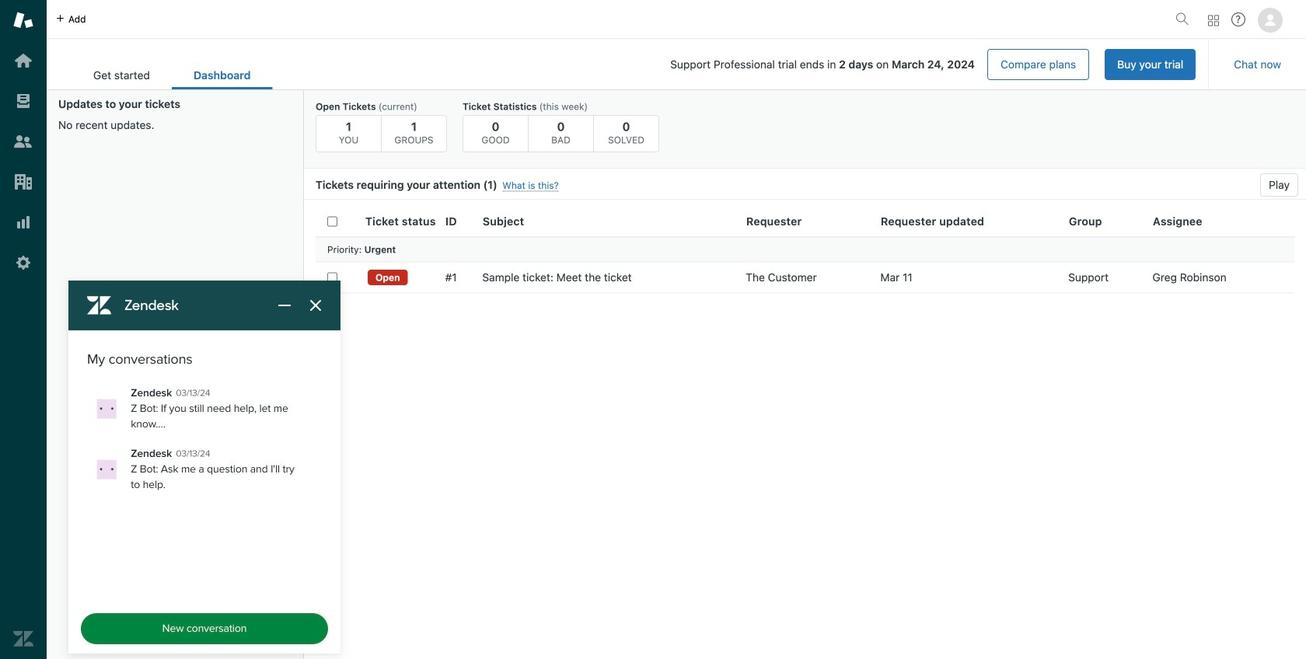 Task type: locate. For each thing, give the bounding box(es) containing it.
tab list
[[72, 61, 273, 89]]

reporting image
[[13, 212, 33, 233]]

main element
[[0, 0, 47, 660]]

March 24, 2024 text field
[[892, 58, 976, 71]]

grid
[[304, 206, 1307, 660]]

organizations image
[[13, 172, 33, 192]]

None checkbox
[[327, 273, 338, 283]]

customers image
[[13, 131, 33, 152]]

zendesk support image
[[13, 10, 33, 30]]

zendesk products image
[[1209, 15, 1220, 26]]

tab
[[72, 61, 172, 89]]

get help image
[[1232, 12, 1246, 26]]



Task type: describe. For each thing, give the bounding box(es) containing it.
views image
[[13, 91, 33, 111]]

get started image
[[13, 51, 33, 71]]

Select All Tickets checkbox
[[327, 216, 338, 227]]

zendesk image
[[13, 629, 33, 650]]

admin image
[[13, 253, 33, 273]]



Task type: vqa. For each thing, say whether or not it's contained in the screenshot.
Events image
no



